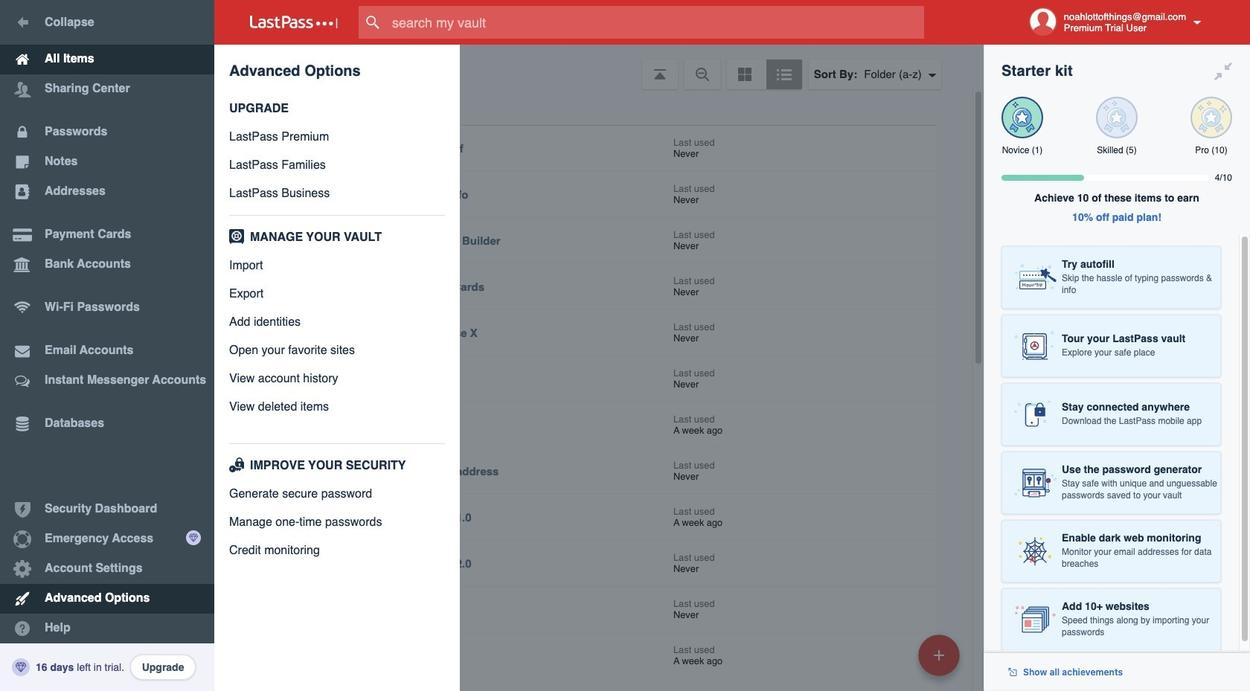 Task type: vqa. For each thing, say whether or not it's contained in the screenshot.
"NEW ITEM" image
yes



Task type: describe. For each thing, give the bounding box(es) containing it.
new item navigation
[[913, 630, 969, 691]]

search my vault text field
[[359, 6, 953, 39]]

lastpass image
[[250, 16, 338, 29]]

vault options navigation
[[214, 45, 984, 89]]



Task type: locate. For each thing, give the bounding box(es) containing it.
Search search field
[[359, 6, 953, 39]]

manage your vault image
[[226, 229, 247, 244]]

improve your security image
[[226, 458, 247, 473]]

main navigation navigation
[[0, 0, 214, 691]]

new item image
[[934, 650, 944, 661]]



